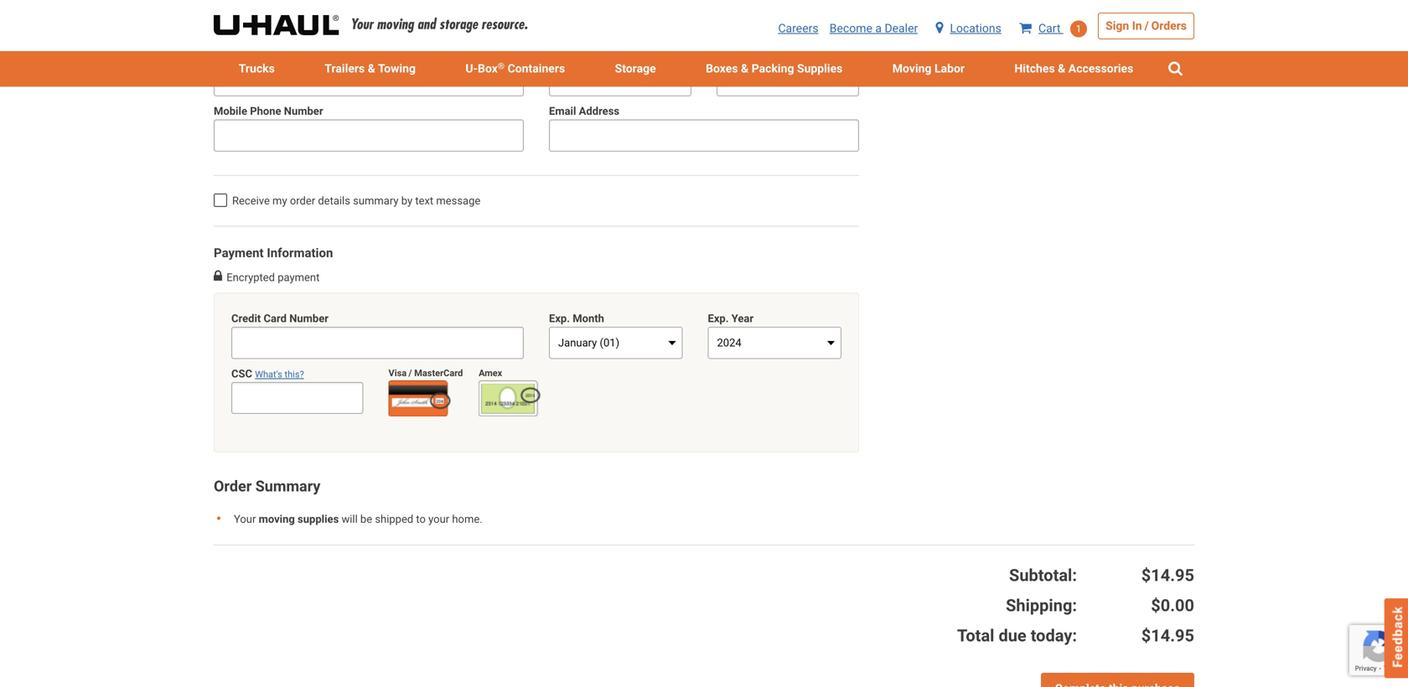 Task type: locate. For each thing, give the bounding box(es) containing it.
you have 1 item in your cart. element
[[1070, 21, 1087, 37]]

2 exp. from the left
[[708, 312, 729, 325]]

moving labor
[[893, 62, 965, 75]]

Zip/Postal Code text field
[[717, 64, 859, 97]]

number for mobile phone number
[[284, 105, 323, 118]]

1 exp. from the left
[[549, 312, 570, 325]]

code
[[770, 50, 796, 62]]

csc
[[231, 368, 252, 380]]

u-
[[466, 62, 478, 75]]

1 $14.95 from the top
[[1142, 566, 1195, 586]]

exp. left the month in the top left of the page
[[549, 312, 570, 325]]

labor
[[935, 62, 965, 75]]

cart
[[1039, 21, 1064, 35]]

dealer
[[885, 21, 918, 35]]

exp. left "year" on the top of the page
[[708, 312, 729, 325]]

exp. month
[[549, 312, 604, 325]]

1 horizontal spatial &
[[741, 62, 749, 75]]

exp. year
[[708, 312, 754, 325]]

sign in / orders
[[1106, 19, 1187, 33]]

& left towing
[[368, 62, 375, 75]]

& right boxes
[[741, 62, 749, 75]]

my
[[273, 194, 287, 207]]

accessories
[[1069, 62, 1134, 75]]

Credit Card Number text field
[[231, 327, 524, 359]]

mobile phone number
[[214, 105, 323, 118]]

order
[[290, 194, 315, 207]]

boxes & packing supplies
[[706, 62, 843, 75]]

banner containing sign in / orders
[[0, 0, 1408, 87]]

exp. for exp. month
[[549, 312, 570, 325]]

zip/postal code
[[717, 50, 796, 62]]

visa /
[[389, 368, 412, 378]]

hitches & accessories
[[1015, 62, 1134, 75]]

city
[[214, 50, 233, 62]]

exp. inside expiration month element
[[549, 312, 570, 325]]

month
[[573, 312, 604, 325]]

1
[[1076, 23, 1082, 35]]

careers link
[[778, 21, 819, 35]]

number for credit card number
[[289, 312, 329, 325]]

number right card
[[289, 312, 329, 325]]

mastercard
[[414, 368, 463, 378]]

1 vertical spatial number
[[289, 312, 329, 325]]

0 horizontal spatial exp.
[[549, 312, 570, 325]]

1 horizontal spatial exp.
[[708, 312, 729, 325]]

trucks
[[239, 62, 275, 75]]

0 vertical spatial number
[[284, 105, 323, 118]]

receive
[[232, 194, 270, 207]]

trailers & towing link
[[300, 51, 441, 87]]

text
[[415, 194, 434, 207]]

become a dealer link
[[830, 21, 918, 35]]

what's
[[255, 369, 282, 380]]

None password field
[[231, 382, 363, 414]]

2 horizontal spatial &
[[1058, 62, 1066, 75]]

towing
[[378, 62, 416, 75]]

2 $14.95 from the top
[[1142, 626, 1195, 646]]

2 & from the left
[[741, 62, 749, 75]]

message
[[436, 194, 481, 207]]

3 & from the left
[[1058, 62, 1066, 75]]

hitches & accessories link
[[990, 51, 1159, 87]]

& right hitches
[[1058, 62, 1066, 75]]

encrypted
[[227, 271, 275, 284]]

$14.95 up $0.00
[[1142, 566, 1195, 586]]

boxes & packing supplies link
[[681, 51, 868, 87]]

1 & from the left
[[368, 62, 375, 75]]

exp. inside the expiration year element
[[708, 312, 729, 325]]

order
[[214, 478, 252, 496]]

0 vertical spatial $14.95
[[1142, 566, 1195, 586]]

moving
[[259, 513, 295, 525]]

number right phone
[[284, 105, 323, 118]]

&
[[368, 62, 375, 75], [741, 62, 749, 75], [1058, 62, 1066, 75]]

menu
[[214, 51, 1195, 87]]

menu containing trucks
[[214, 51, 1195, 87]]

Address text field
[[214, 9, 692, 41]]

order summary
[[214, 478, 321, 496]]

& for packing
[[741, 62, 749, 75]]

year
[[732, 312, 754, 325]]

supplies
[[797, 62, 843, 75]]

1 vertical spatial $14.95
[[1142, 626, 1195, 646]]

banner
[[0, 0, 1408, 87]]

email address
[[549, 105, 620, 118]]

credit card number
[[231, 312, 329, 325]]

packing
[[752, 62, 794, 75]]

$14.95 down $0.00
[[1142, 626, 1195, 646]]

to
[[416, 513, 426, 525]]

hitches
[[1015, 62, 1055, 75]]

today:
[[1031, 626, 1077, 646]]

number
[[284, 105, 323, 118], [289, 312, 329, 325]]

csc what's this?
[[231, 368, 304, 380]]

summary
[[353, 194, 399, 207]]

visa and mastercard example image image
[[389, 381, 451, 417]]

in / orders
[[1132, 19, 1187, 33]]

& for accessories
[[1058, 62, 1066, 75]]

0 horizontal spatial &
[[368, 62, 375, 75]]

$0.00
[[1151, 596, 1195, 616]]

expiration year element
[[708, 311, 842, 359]]

exp.
[[549, 312, 570, 325], [708, 312, 729, 325]]

careers
[[778, 21, 819, 35]]



Task type: describe. For each thing, give the bounding box(es) containing it.
your
[[428, 513, 449, 525]]

summary
[[255, 478, 321, 496]]

trailers & towing
[[325, 62, 416, 75]]

storage link
[[590, 51, 681, 87]]

Email Address email field
[[549, 120, 859, 152]]

Mobile Phone Number telephone field
[[214, 120, 524, 152]]

state/province
[[549, 50, 622, 62]]

moving
[[893, 62, 932, 75]]

moving labor link
[[868, 51, 990, 87]]

& for towing
[[368, 62, 375, 75]]

payment
[[214, 246, 264, 260]]

subtotal:
[[1009, 566, 1077, 586]]

amex
[[479, 368, 502, 378]]

sign in / orders link
[[1098, 13, 1195, 39]]

locations
[[950, 21, 1002, 35]]

receive my order details summary by text message
[[232, 194, 481, 207]]

shipped
[[375, 513, 413, 525]]

containers
[[508, 62, 565, 75]]

boxes
[[706, 62, 738, 75]]

this?
[[285, 369, 304, 380]]

american express example image image
[[479, 381, 541, 417]]

details
[[318, 194, 350, 207]]

will
[[342, 513, 358, 525]]

menu inside banner
[[214, 51, 1195, 87]]

a
[[876, 21, 882, 35]]

due
[[999, 626, 1027, 646]]

total due today:
[[957, 626, 1077, 646]]

payment information
[[214, 246, 333, 260]]

email
[[549, 105, 576, 118]]

phone
[[250, 105, 281, 118]]

trailers
[[325, 62, 365, 75]]

visa / mastercard
[[389, 368, 463, 378]]

box
[[478, 62, 498, 75]]

City text field
[[214, 64, 524, 97]]

shipping:
[[1006, 596, 1077, 616]]

your moving supplies will be shipped to your home.
[[234, 513, 483, 525]]

zip/postal
[[717, 50, 768, 62]]

address
[[579, 105, 620, 118]]

storage
[[615, 62, 656, 75]]

mobile
[[214, 105, 247, 118]]

credit
[[231, 312, 261, 325]]

payment
[[278, 271, 320, 284]]

u-box containers
[[466, 62, 565, 75]]

sign
[[1106, 19, 1129, 33]]

exp. for exp. year
[[708, 312, 729, 325]]

encrypted payment
[[227, 271, 320, 284]]

Apt or Suite # text field
[[717, 9, 859, 41]]

card
[[264, 312, 287, 325]]

what's this? link
[[255, 369, 304, 380]]

information
[[267, 246, 333, 260]]

by
[[401, 194, 413, 207]]

be
[[360, 513, 372, 525]]

become
[[830, 21, 873, 35]]

expiration month element
[[549, 311, 683, 359]]

trucks link
[[214, 51, 300, 87]]

State/Province text field
[[549, 64, 692, 97]]

your
[[234, 513, 256, 525]]

become a dealer
[[830, 21, 918, 35]]

total
[[957, 626, 995, 646]]

home.
[[452, 513, 483, 525]]

supplies
[[298, 513, 339, 525]]

locations link
[[936, 21, 1002, 35]]



Task type: vqa. For each thing, say whether or not it's contained in the screenshot.
1st menu item from right
no



